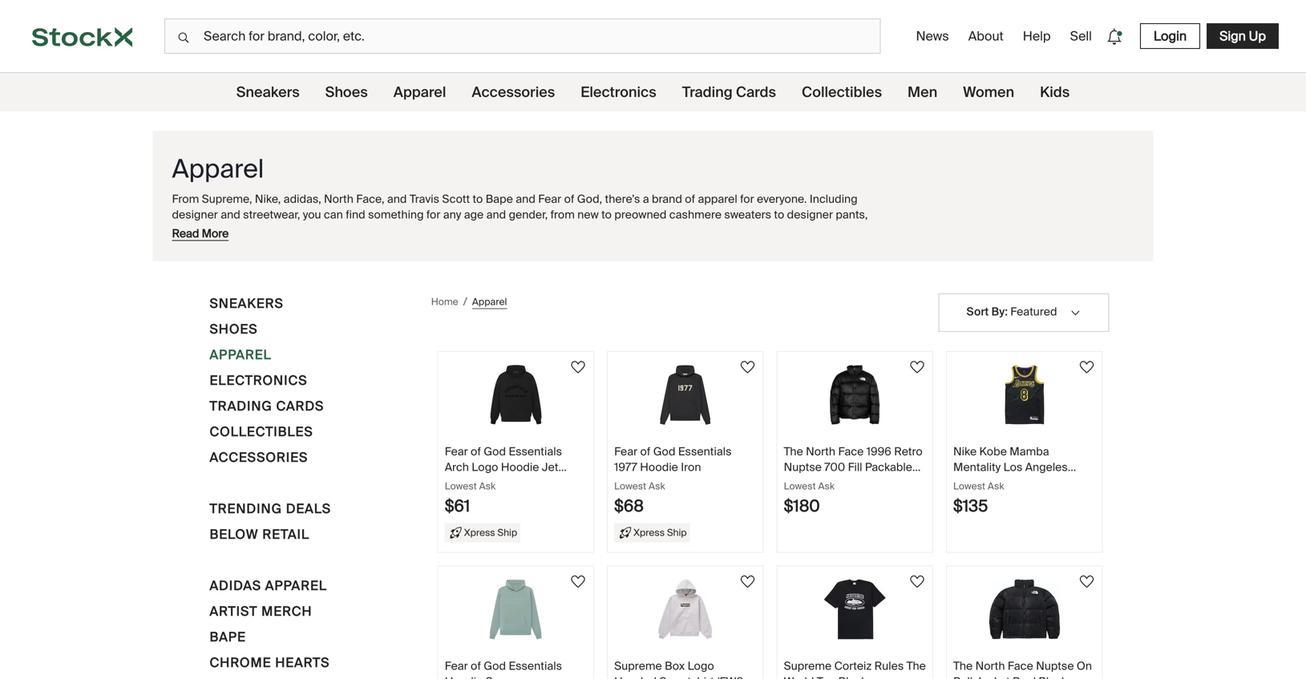 Task type: vqa. For each thing, say whether or not it's contained in the screenshot.
the leftmost 'can'
yes



Task type: describe. For each thing, give the bounding box(es) containing it.
scott
[[442, 192, 470, 207]]

ask for $135
[[988, 480, 1004, 492]]

out inside the for those looking to browse various designs of a single item, like hoodies for example, then you're in luck. in the hoodie category are casual and classic fits, manufactured from 100% cotton material or polyester with kangaroo pockets on the front and drawcords for adjusting the hood. you can also find ribbed cuffs and flat hems throughout the collection. the hoodie collection comes in a wide variety of colors, materials, brands, and styles. they're available in different fits and sizes, from small to xxl. for instance, check out the popular hoodie.
[[748, 300, 764, 315]]

and up something at the left top of page
[[387, 192, 407, 207]]

kangaroo
[[560, 269, 611, 284]]

of left 700-
[[653, 377, 663, 392]]

ship for $68
[[667, 526, 687, 539]]

cashmere
[[669, 207, 722, 222]]

apparel button
[[210, 345, 272, 370]]

2 horizontal spatial have
[[826, 361, 851, 376]]

pants,
[[836, 207, 868, 222]]

logo inside supreme box logo hooded sweatshirt (fw23
[[688, 659, 714, 674]]

essentials for iron
[[678, 444, 732, 459]]

apparel up 'supreme,'
[[172, 152, 264, 186]]

product category switcher element
[[0, 73, 1306, 111]]

god for iron
[[653, 444, 676, 459]]

variety
[[771, 284, 805, 299]]

1996
[[867, 444, 892, 459]]

about link
[[962, 21, 1010, 51]]

shoes button
[[210, 319, 258, 345]]

drawstrings,
[[372, 377, 435, 392]]

down.
[[741, 377, 772, 392]]

nike kobe mamba mentality los angeles lakers city edition swingman jersey (fw23) black image
[[969, 365, 1081, 425]]

hand
[[854, 361, 880, 376]]

with down looking
[[200, 361, 222, 376]]

ship for $61
[[498, 526, 517, 539]]

of up cashmere
[[685, 192, 695, 207]]

more
[[202, 226, 229, 241]]

fear for fear of god essentials arch logo hoodie jet black
[[445, 444, 468, 459]]

trending deals button
[[210, 499, 331, 524]]

1 vertical spatial accessories
[[210, 449, 308, 466]]

looking
[[224, 253, 262, 268]]

in left home link on the left top of the page
[[414, 300, 423, 315]]

accessories button
[[210, 447, 308, 473]]

the north face 1996 retro nuptse 700 fill packable jacket recycled tnf black image
[[799, 365, 911, 425]]

read
[[172, 226, 199, 241]]

supreme corteiz rules the world tee black link
[[778, 567, 933, 679]]

women
[[963, 83, 1015, 101]]

shoes inside product category switcher element
[[325, 83, 368, 101]]

polyester,
[[612, 392, 662, 407]]

1 vertical spatial jackets
[[407, 392, 444, 407]]

kids link
[[1040, 73, 1070, 111]]

way
[[745, 346, 765, 361]]

the up "that"
[[329, 346, 349, 361]]

apparel inside product category switcher element
[[394, 83, 446, 101]]

that
[[333, 361, 354, 376]]

different
[[426, 300, 470, 315]]

tee
[[817, 674, 836, 679]]

a down material,
[[794, 377, 801, 392]]

cuffs inside the for those looking to browse various designs of a single item, like hoodies for example, then you're in luck. in the hoodie category are casual and classic fits, manufactured from 100% cotton material or polyester with kangaroo pockets on the front and drawcords for adjusting the hood. you can also find ribbed cuffs and flat hems throughout the collection. the hoodie collection comes in a wide variety of colors, materials, brands, and styles. they're available in different fits and sizes, from small to xxl. for instance, check out the popular hoodie.
[[331, 284, 357, 299]]

and down "that"
[[323, 377, 343, 392]]

sneakers button
[[210, 294, 284, 319]]

the down polyester
[[493, 284, 510, 299]]

layer
[[527, 377, 551, 392]]

black inside the north face 1996 retro nuptse 700 fill packable jacket recycled tnf black
[[896, 475, 925, 490]]

elasticity
[[284, 361, 330, 376]]

of up cotton
[[402, 253, 413, 268]]

cuffs inside looking for women's apparel? the popular tnf jackets from nuptse and the north face have an exposed two-way center front zipper and cuffs with embedded elasticity that can be adjustable with hooks and loop tabs. they are made of the original ripstop material, have hand pockets with a secure zipper and hem drawstrings, and a cushioned layer of insulation made of 700-fill goose down. for a classic look, check out the women's varsity jackets. these jackets are mainly made from wool and polyester, have front snap buttons with pocket sides, and display stand-banded collars with bottom hems and sleeves, as shown in the
[[172, 361, 198, 376]]

browse
[[278, 253, 316, 268]]

0 horizontal spatial for
[[172, 253, 189, 268]]

chrome hearts button
[[210, 653, 330, 678]]

stand-
[[234, 408, 268, 423]]

fear of god essentials 1977 hoodie iron lowest ask $68
[[614, 444, 732, 516]]

electronics inside product category switcher element
[[581, 83, 657, 101]]

shoes link
[[325, 73, 368, 111]]

instance,
[[663, 300, 711, 315]]

sell link
[[1064, 21, 1099, 51]]

hems inside the for those looking to browse various designs of a single item, like hoodies for example, then you're in luck. in the hoodie category are casual and classic fits, manufactured from 100% cotton material or polyester with kangaroo pockets on the front and drawcords for adjusting the hood. you can also find ribbed cuffs and flat hems throughout the collection. the hoodie collection comes in a wide variety of colors, materials, brands, and styles. they're available in different fits and sizes, from small to xxl. for instance, check out the popular hoodie.
[[401, 284, 430, 299]]

lowest for $61
[[445, 480, 477, 492]]

god inside fear of god essentials hoodie sycamore
[[484, 659, 506, 674]]

1 vertical spatial front
[[804, 346, 828, 361]]

these
[[372, 392, 404, 407]]

700-
[[666, 377, 691, 392]]

1 horizontal spatial for
[[644, 300, 661, 315]]

brands,
[[226, 300, 265, 315]]

from inside from supreme, nike, adidas, north face, and travis scott to bape and fear of god, there's a brand of apparel for everyone. including designer and streetwear, you can find something for any age and gender, from new to preowned cashmere sweaters to designer pants, dresses, suits, hoodies, and more.
[[551, 207, 575, 222]]

from up hooks
[[458, 346, 482, 361]]

xxl.
[[616, 300, 641, 315]]

god,
[[577, 192, 602, 207]]

of right variety
[[807, 284, 818, 299]]

pockets inside the for those looking to browse various designs of a single item, like hoodies for example, then you're in luck. in the hoodie category are casual and classic fits, manufactured from 100% cotton material or polyester with kangaroo pockets on the front and drawcords for adjusting the hood. you can also find ribbed cuffs and flat hems throughout the collection. the hoodie collection comes in a wide variety of colors, materials, brands, and styles. they're available in different fits and sizes, from small to xxl. for instance, check out the popular hoodie.
[[613, 269, 655, 284]]

of down tabs.
[[554, 377, 564, 392]]

and down insulation
[[589, 392, 609, 407]]

logo inside fear of god essentials arch logo hoodie jet black
[[472, 460, 498, 475]]

hems inside looking for women's apparel? the popular tnf jackets from nuptse and the north face have an exposed two-way center front zipper and cuffs with embedded elasticity that can be adjustable with hooks and loop tabs. they are made of the original ripstop material, have hand pockets with a secure zipper and hem drawstrings, and a cushioned layer of insulation made of 700-fill goose down. for a classic look, check out the women's varsity jackets. these jackets are mainly made from wool and polyester, have front snap buttons with pocket sides, and display stand-banded collars with bottom hems and sleeves, as shown in the
[[412, 408, 441, 423]]

the right in
[[730, 253, 747, 268]]

in inside looking for women's apparel? the popular tnf jackets from nuptse and the north face have an exposed two-way center front zipper and cuffs with embedded elasticity that can be adjustable with hooks and loop tabs. they are made of the original ripstop material, have hand pockets with a secure zipper and hem drawstrings, and a cushioned layer of insulation made of 700-fill goose down. for a classic look, check out the women's varsity jackets. these jackets are mainly made from wool and polyester, have front snap buttons with pocket sides, and display stand-banded collars with bottom hems and sleeves, as shown in the
[[563, 408, 572, 423]]

flat
[[382, 284, 399, 299]]

mainly
[[466, 392, 500, 407]]

1 horizontal spatial have
[[664, 392, 689, 407]]

ask inside fear of god essentials 1977 hoodie iron lowest ask $68
[[649, 480, 665, 492]]

1 horizontal spatial hoodie
[[750, 253, 786, 268]]

a up cotton
[[415, 253, 422, 268]]

everyone.
[[757, 192, 807, 207]]

the right on
[[674, 269, 691, 284]]

:
[[1005, 304, 1008, 319]]

with down jackets. at left
[[348, 408, 369, 423]]

$135
[[954, 496, 988, 516]]

1 vertical spatial made
[[620, 377, 650, 392]]

cushioned
[[469, 377, 524, 392]]

they
[[586, 361, 610, 376]]

to right "new"
[[602, 207, 612, 222]]

follow image for the supreme box logo hooded sweatshirt (fw23) ash grey
[[738, 572, 758, 591]]

collectibles inside product category switcher element
[[802, 83, 882, 101]]

with inside the for those looking to browse various designs of a single item, like hoodies for example, then you're in luck. in the hoodie category are casual and classic fits, manufactured from 100% cotton material or polyester with kangaroo pockets on the front and drawcords for adjusting the hood. you can also find ribbed cuffs and flat hems throughout the collection. the hoodie collection comes in a wide variety of colors, materials, brands, and styles. they're available in different fits and sizes, from small to xxl. for instance, check out the popular hoodie.
[[536, 269, 557, 284]]

in left luck.
[[679, 253, 688, 268]]

sell
[[1070, 28, 1092, 45]]

comes
[[684, 284, 720, 299]]

nuptse inside the north face nuptse on ball jacket real black
[[1036, 659, 1074, 674]]

buttons
[[747, 392, 787, 407]]

and left loop
[[509, 361, 529, 376]]

below
[[210, 526, 259, 543]]

hoodie inside fear of god essentials hoodie sycamore
[[445, 674, 483, 679]]

with down material,
[[790, 392, 811, 407]]

xpress for $68
[[634, 526, 665, 539]]

classic inside looking for women's apparel? the popular tnf jackets from nuptse and the north face have an exposed two-way center front zipper and cuffs with embedded elasticity that can be adjustable with hooks and loop tabs. they are made of the original ripstop material, have hand pockets with a secure zipper and hem drawstrings, and a cushioned layer of insulation made of 700-fill goose down. for a classic look, check out the women's varsity jackets. these jackets are mainly made from wool and polyester, have front snap buttons with pocket sides, and display stand-banded collars with bottom hems and sleeves, as shown in the
[[803, 377, 839, 392]]

and up loop
[[526, 346, 545, 361]]

the up tabs.
[[548, 346, 568, 361]]

and up suits,
[[221, 207, 240, 222]]

up
[[1249, 28, 1266, 45]]

ask for $180
[[818, 480, 835, 492]]

ribbed
[[295, 284, 329, 299]]

/
[[463, 294, 467, 309]]

fear inside from supreme, nike, adidas, north face, and travis scott to bape and fear of god, there's a brand of apparel for everyone. including designer and streetwear, you can find something for any age and gender, from new to preowned cashmere sweaters to designer pants, dresses, suits, hoodies, and more.
[[538, 192, 562, 207]]

north inside looking for women's apparel? the popular tnf jackets from nuptse and the north face have an exposed two-way center front zipper and cuffs with embedded elasticity that can be adjustable with hooks and loop tabs. they are made of the original ripstop material, have hand pockets with a secure zipper and hem drawstrings, and a cushioned layer of insulation made of 700-fill goose down. for a classic look, check out the women's varsity jackets. these jackets are mainly made from wool and polyester, have front snap buttons with pocket sides, and display stand-banded collars with bottom hems and sleeves, as shown in the
[[570, 346, 600, 361]]

nuptse inside the north face 1996 retro nuptse 700 fill packable jacket recycled tnf black
[[784, 460, 822, 475]]

original
[[698, 361, 736, 376]]

read more button
[[172, 226, 229, 241]]

then
[[619, 253, 642, 268]]

follow image for nike kobe mamba mentality los angeles lakers city edition swingman jersey (fw23) black image
[[1077, 358, 1097, 377]]

supreme corteiz rules the world tee black image
[[799, 579, 911, 640]]

fits
[[473, 300, 489, 315]]

notification unread icon image
[[1103, 25, 1126, 48]]

women link
[[963, 73, 1015, 111]]

1 vertical spatial are
[[613, 361, 630, 376]]

hoodies
[[507, 253, 549, 268]]

polyester
[[485, 269, 533, 284]]

insulation
[[567, 377, 617, 392]]

accessories link
[[472, 73, 555, 111]]

gender,
[[509, 207, 548, 222]]

styles.
[[290, 300, 323, 315]]

goose
[[705, 377, 738, 392]]

fear of god essentials 1977 hoodie iron image
[[629, 365, 742, 425]]

face for the north face 1996 retro nuptse 700 fill packable jacket recycled tnf black
[[838, 444, 864, 459]]

retro
[[894, 444, 923, 459]]

sweaters
[[724, 207, 772, 222]]

adjustable
[[394, 361, 449, 376]]

apparel down shoes button at the left
[[210, 346, 272, 363]]

north inside from supreme, nike, adidas, north face, and travis scott to bape and fear of god, there's a brand of apparel for everyone. including designer and streetwear, you can find something for any age and gender, from new to preowned cashmere sweaters to designer pants, dresses, suits, hoodies, and more.
[[324, 192, 354, 207]]

lowest ask $61
[[445, 480, 496, 516]]

a left wide
[[735, 284, 741, 299]]

there's
[[605, 192, 640, 207]]

trending
[[210, 500, 282, 517]]

and down in
[[721, 269, 740, 284]]

pocket
[[814, 392, 849, 407]]

and down bape
[[486, 207, 506, 222]]

tnf inside looking for women's apparel? the popular tnf jackets from nuptse and the north face have an exposed two-way center front zipper and cuffs with embedded elasticity that can be adjustable with hooks and loop tabs. they are made of the original ripstop material, have hand pockets with a secure zipper and hem drawstrings, and a cushioned layer of insulation made of 700-fill goose down. for a classic look, check out the women's varsity jackets. these jackets are mainly made from wool and polyester, have front snap buttons with pocket sides, and display stand-banded collars with bottom hems and sleeves, as shown in the
[[394, 346, 416, 361]]

stockx logo link
[[0, 0, 164, 72]]

streetwear,
[[243, 207, 300, 222]]

apparel inside adidas apparel button
[[265, 577, 327, 594]]

hearts
[[275, 654, 330, 671]]

pockets inside looking for women's apparel? the popular tnf jackets from nuptse and the north face have an exposed two-way center front zipper and cuffs with embedded elasticity that can be adjustable with hooks and loop tabs. they are made of the original ripstop material, have hand pockets with a secure zipper and hem drawstrings, and a cushioned layer of insulation made of 700-fill goose down. for a classic look, check out the women's varsity jackets. these jackets are mainly made from wool and polyester, have front snap buttons with pocket sides, and display stand-banded collars with bottom hems and sleeves, as shown in the
[[172, 377, 214, 392]]

follow image for supreme corteiz rules the world tee black image in the right bottom of the page
[[908, 572, 927, 591]]

face for the north face nuptse on ball jacket real black
[[1008, 659, 1034, 674]]

fear of god essentials arch logo hoodie jet black image
[[460, 365, 572, 425]]

2 vertical spatial front
[[692, 392, 716, 407]]

check inside the for those looking to browse various designs of a single item, like hoodies for example, then you're in luck. in the hoodie category are casual and classic fits, manufactured from 100% cotton material or polyester with kangaroo pockets on the front and drawcords for adjusting the hood. you can also find ribbed cuffs and flat hems throughout the collection. the hoodie collection comes in a wide variety of colors, materials, brands, and styles. they're available in different fits and sizes, from small to xxl. for instance, check out the popular hoodie.
[[713, 300, 745, 315]]

1 vertical spatial sneakers
[[210, 295, 284, 312]]

north inside the north face nuptse on ball jacket real black
[[976, 659, 1005, 674]]

adidas apparel
[[210, 577, 327, 594]]

are inside the for those looking to browse various designs of a single item, like hoodies for example, then you're in luck. in the hoodie category are casual and classic fits, manufactured from 100% cotton material or polyester with kangaroo pockets on the front and drawcords for adjusting the hood. you can also find ribbed cuffs and flat hems throughout the collection. the hoodie collection comes in a wide variety of colors, materials, brands, and styles. they're available in different fits and sizes, from small to xxl. for instance, check out the popular hoodie.
[[837, 253, 854, 268]]

in right comes
[[723, 284, 732, 299]]

trading inside product category switcher element
[[682, 83, 733, 101]]

the inside the for those looking to browse various designs of a single item, like hoodies for example, then you're in luck. in the hoodie category are casual and classic fits, manufactured from 100% cotton material or polyester with kangaroo pockets on the front and drawcords for adjusting the hood. you can also find ribbed cuffs and flat hems throughout the collection. the hoodie collection comes in a wide variety of colors, materials, brands, and styles. they're available in different fits and sizes, from small to xxl. for instance, check out the popular hoodie.
[[570, 284, 589, 299]]

for down category
[[801, 269, 815, 284]]

the inside supreme corteiz rules the world tee black
[[907, 659, 926, 674]]

hoodie.
[[172, 315, 211, 330]]

jacket inside the north face 1996 retro nuptse 700 fill packable jacket recycled tnf black
[[784, 475, 819, 490]]

for inside looking for women's apparel? the popular tnf jackets from nuptse and the north face have an exposed two-way center front zipper and cuffs with embedded elasticity that can be adjustable with hooks and loop tabs. they are made of the original ripstop material, have hand pockets with a secure zipper and hem drawstrings, and a cushioned layer of insulation made of 700-fill goose down. for a classic look, check out the women's varsity jackets. these jackets are mainly made from wool and polyester, have front snap buttons with pocket sides, and display stand-banded collars with bottom hems and sleeves, as shown in the
[[216, 346, 230, 361]]

and up gender,
[[516, 192, 536, 207]]

fear of god essentials hoodie sycamore link
[[438, 567, 594, 679]]

the inside the north face nuptse on ball jacket real black
[[954, 659, 973, 674]]

cards inside button
[[276, 398, 324, 415]]

materials,
[[172, 300, 223, 315]]

and right fits
[[491, 300, 511, 315]]

essentials inside fear of god essentials hoodie sycamore
[[509, 659, 562, 674]]

the north face nuptse on ball jacket real black image
[[969, 579, 1081, 640]]

the up 700-
[[678, 361, 695, 376]]

home link
[[431, 295, 458, 309]]

$68
[[614, 496, 644, 516]]

apparel inside home / apparel
[[472, 295, 507, 308]]

nuptse inside looking for women's apparel? the popular tnf jackets from nuptse and the north face have an exposed two-way center front zipper and cuffs with embedded elasticity that can be adjustable with hooks and loop tabs. they are made of the original ripstop material, have hand pockets with a secure zipper and hem drawstrings, and a cushioned layer of insulation made of 700-fill goose down. for a classic look, check out the women's varsity jackets. these jackets are mainly made from wool and polyester, have front snap buttons with pocket sides, and display stand-banded collars with bottom hems and sleeves, as shown in the
[[485, 346, 523, 361]]

sort by : featured
[[967, 304, 1057, 319]]

wool
[[562, 392, 587, 407]]

men link
[[908, 73, 938, 111]]

below retail
[[210, 526, 310, 543]]

for down travis
[[427, 207, 441, 222]]

supreme box logo hooded sweatshirt (fw23 link
[[608, 567, 763, 679]]



Task type: locate. For each thing, give the bounding box(es) containing it.
face inside the north face nuptse on ball jacket real black
[[1008, 659, 1034, 674]]

2 follow image from the top
[[569, 572, 588, 591]]

collectibles
[[802, 83, 882, 101], [210, 423, 313, 440]]

2 ask from the left
[[649, 480, 665, 492]]

follow image for fear of god essentials 1977 hoodie iron image at the bottom
[[738, 358, 758, 377]]

tnf up adjustable
[[394, 346, 416, 361]]

a inside from supreme, nike, adidas, north face, and travis scott to bape and fear of god, there's a brand of apparel for everyone. including designer and streetwear, you can find something for any age and gender, from new to preowned cashmere sweaters to designer pants, dresses, suits, hoodies, and more.
[[643, 192, 649, 207]]

1 vertical spatial cuffs
[[172, 361, 198, 376]]

front up material,
[[804, 346, 828, 361]]

1 vertical spatial hems
[[412, 408, 441, 423]]

1 horizontal spatial nuptse
[[784, 460, 822, 475]]

wide
[[744, 284, 768, 299]]

men
[[908, 83, 938, 101]]

news link
[[910, 21, 956, 51]]

jackets down drawstrings,
[[407, 392, 444, 407]]

are up adjusting
[[837, 253, 854, 268]]

apparel?
[[282, 346, 327, 361]]

0 horizontal spatial nuptse
[[485, 346, 523, 361]]

1 supreme from the left
[[614, 659, 662, 674]]

1 vertical spatial electronics
[[210, 372, 308, 389]]

lowest for $135
[[954, 480, 986, 492]]

lowest
[[445, 480, 477, 492], [614, 480, 646, 492], [784, 480, 816, 492], [954, 480, 986, 492]]

xpress for $61
[[464, 526, 495, 539]]

for down shoes button at the left
[[216, 346, 230, 361]]

you
[[204, 284, 224, 299]]

supreme inside supreme box logo hooded sweatshirt (fw23
[[614, 659, 662, 674]]

classic
[[194, 269, 231, 284], [803, 377, 839, 392]]

1 horizontal spatial supreme
[[784, 659, 832, 674]]

0 vertical spatial nuptse
[[485, 346, 523, 361]]

in down wool
[[563, 408, 572, 423]]

shown
[[526, 408, 560, 423]]

for up kangaroo
[[552, 253, 566, 268]]

0 vertical spatial face
[[603, 346, 628, 361]]

0 horizontal spatial out
[[206, 392, 223, 407]]

0 horizontal spatial are
[[447, 392, 464, 407]]

shoes left apparel link
[[325, 83, 368, 101]]

follow image for the north face nuptse on ball jacket real black 'image'
[[1077, 572, 1097, 591]]

logo
[[472, 460, 498, 475], [688, 659, 714, 674]]

varsity
[[294, 392, 327, 407]]

women's
[[233, 346, 279, 361], [245, 392, 291, 407]]

0 horizontal spatial shoes
[[210, 321, 258, 338]]

essentials up "jet"
[[509, 444, 562, 459]]

front inside the for those looking to browse various designs of a single item, like hoodies for example, then you're in luck. in the hoodie category are casual and classic fits, manufactured from 100% cotton material or polyester with kangaroo pockets on the front and drawcords for adjusting the hood. you can also find ribbed cuffs and flat hems throughout the collection. the hoodie collection comes in a wide variety of colors, materials, brands, and styles. they're available in different fits and sizes, from small to xxl. for instance, check out the popular hoodie.
[[693, 269, 718, 284]]

1 xpress ship from the left
[[464, 526, 517, 539]]

deals
[[286, 500, 331, 517]]

supreme box logo hooded sweatshirt (fw23) ash grey image
[[629, 579, 742, 640]]

made up polyester,
[[620, 377, 650, 392]]

lowest inside 'lowest ask $180'
[[784, 480, 816, 492]]

Search... search field
[[164, 18, 881, 54]]

hoodie
[[750, 253, 786, 268], [592, 284, 628, 299]]

essentials inside fear of god essentials arch logo hoodie jet black
[[509, 444, 562, 459]]

real
[[1013, 674, 1036, 679]]

god inside fear of god essentials 1977 hoodie iron lowest ask $68
[[653, 444, 676, 459]]

hoodie left iron
[[640, 460, 678, 475]]

0 horizontal spatial cards
[[276, 398, 324, 415]]

hoodie inside fear of god essentials arch logo hoodie jet black
[[501, 460, 539, 475]]

the down casual
[[868, 269, 885, 284]]

hem
[[346, 377, 369, 392]]

of left god,
[[564, 192, 575, 207]]

0 vertical spatial accessories
[[472, 83, 555, 101]]

the north face nuptse on ball jacket real black
[[954, 659, 1092, 679]]

ball
[[954, 674, 973, 679]]

trading cards button
[[210, 396, 324, 422]]

hoodie up "drawcords"
[[750, 253, 786, 268]]

0 horizontal spatial logo
[[472, 460, 498, 475]]

0 vertical spatial zipper
[[831, 346, 864, 361]]

apparel right shoes link
[[394, 83, 446, 101]]

4 lowest from the left
[[954, 480, 986, 492]]

1 follow image from the top
[[569, 358, 588, 377]]

are
[[837, 253, 854, 268], [613, 361, 630, 376], [447, 392, 464, 407]]

a down embedded on the bottom
[[240, 377, 247, 392]]

the down variety
[[767, 300, 784, 315]]

0 vertical spatial find
[[346, 207, 365, 222]]

cards inside product category switcher element
[[736, 83, 776, 101]]

god down .
[[653, 444, 676, 459]]

accessories down search... search field
[[472, 83, 555, 101]]

god for hoodie
[[484, 444, 506, 459]]

for inside looking for women's apparel? the popular tnf jackets from nuptse and the north face have an exposed two-way center front zipper and cuffs with embedded elasticity that can be adjustable with hooks and loop tabs. they are made of the original ripstop material, have hand pockets with a secure zipper and hem drawstrings, and a cushioned layer of insulation made of 700-fill goose down. for a classic look, check out the women's varsity jackets. these jackets are mainly made from wool and polyester, have front snap buttons with pocket sides, and display stand-banded collars with bottom hems and sleeves, as shown in the
[[774, 377, 792, 392]]

you
[[303, 207, 321, 222]]

bape
[[210, 629, 246, 646]]

1 horizontal spatial xpress
[[634, 526, 665, 539]]

2 supreme from the left
[[784, 659, 832, 674]]

$61
[[445, 496, 470, 516]]

0 vertical spatial made
[[633, 361, 663, 376]]

essentials inside fear of god essentials 1977 hoodie iron lowest ask $68
[[678, 444, 732, 459]]

sign up
[[1220, 28, 1266, 45]]

the up ball
[[954, 659, 973, 674]]

can inside the for those looking to browse various designs of a single item, like hoodies for example, then you're in luck. in the hoodie category are casual and classic fits, manufactured from 100% cotton material or polyester with kangaroo pockets on the front and drawcords for adjusting the hood. you can also find ribbed cuffs and flat hems throughout the collection. the hoodie collection comes in a wide variety of colors, materials, brands, and styles. they're available in different fits and sizes, from small to xxl. for instance, check out the popular hoodie.
[[226, 284, 245, 299]]

1 vertical spatial face
[[838, 444, 864, 459]]

ask inside lowest ask $135
[[988, 480, 1004, 492]]

sleeves,
[[466, 408, 509, 423]]

0 vertical spatial trading cards
[[682, 83, 776, 101]]

god
[[484, 444, 506, 459], [653, 444, 676, 459], [484, 659, 506, 674]]

and left display
[[172, 408, 192, 423]]

$180
[[784, 496, 820, 516]]

secure
[[249, 377, 285, 392]]

black down corteiz on the bottom right of page
[[839, 674, 867, 679]]

north up 'more.'
[[324, 192, 354, 207]]

.
[[662, 408, 664, 423]]

from up shown
[[535, 392, 560, 407]]

xpress down $61
[[464, 526, 495, 539]]

0 horizontal spatial tnf
[[394, 346, 416, 361]]

can inside looking for women's apparel? the popular tnf jackets from nuptse and the north face have an exposed two-way center front zipper and cuffs with embedded elasticity that can be adjustable with hooks and loop tabs. they are made of the original ripstop material, have hand pockets with a secure zipper and hem drawstrings, and a cushioned layer of insulation made of 700-fill goose down. for a classic look, check out the women's varsity jackets. these jackets are mainly made from wool and polyester, have front snap buttons with pocket sides, and display stand-banded collars with bottom hems and sleeves, as shown in the
[[356, 361, 375, 376]]

from
[[172, 192, 199, 207]]

fear
[[538, 192, 562, 207], [445, 444, 468, 459], [614, 444, 638, 459], [445, 659, 468, 674]]

0 vertical spatial cards
[[736, 83, 776, 101]]

hems right bottom
[[412, 408, 441, 423]]

apparel right /
[[472, 295, 507, 308]]

sneakers inside product category switcher element
[[236, 83, 300, 101]]

2 vertical spatial made
[[503, 392, 533, 407]]

0 vertical spatial women's
[[233, 346, 279, 361]]

any
[[443, 207, 461, 222]]

0 vertical spatial can
[[324, 207, 343, 222]]

brand
[[652, 192, 682, 207]]

2 vertical spatial face
[[1008, 659, 1034, 674]]

1 vertical spatial classic
[[803, 377, 839, 392]]

lowest inside fear of god essentials 1977 hoodie iron lowest ask $68
[[614, 480, 646, 492]]

from down collection.
[[546, 300, 570, 315]]

to up age
[[473, 192, 483, 207]]

0 horizontal spatial cuffs
[[172, 361, 198, 376]]

xpress down the $68 on the bottom of page
[[634, 526, 665, 539]]

0 vertical spatial front
[[693, 269, 718, 284]]

and down 100%
[[360, 284, 380, 299]]

find
[[346, 207, 365, 222], [273, 284, 292, 299]]

follow image for fear of god essentials arch logo hoodie jet black
[[569, 358, 588, 377]]

the down wool
[[575, 408, 592, 423]]

1 vertical spatial women's
[[245, 392, 291, 407]]

designer up dresses,
[[172, 207, 218, 222]]

2 xpress ship from the left
[[634, 526, 687, 539]]

for
[[172, 253, 189, 268], [644, 300, 661, 315], [774, 377, 792, 392]]

zipper down elasticity
[[288, 377, 321, 392]]

the down kangaroo
[[570, 284, 589, 299]]

nuptse up 'lowest ask $180'
[[784, 460, 822, 475]]

black inside the north face nuptse on ball jacket real black
[[1039, 674, 1067, 679]]

face inside looking for women's apparel? the popular tnf jackets from nuptse and the north face have an exposed two-way center front zipper and cuffs with embedded elasticity that can be adjustable with hooks and loop tabs. they are made of the original ripstop material, have hand pockets with a secure zipper and hem drawstrings, and a cushioned layer of insulation made of 700-fill goose down. for a classic look, check out the women's varsity jackets. these jackets are mainly made from wool and polyester, have front snap buttons with pocket sides, and display stand-banded collars with bottom hems and sleeves, as shown in the
[[603, 346, 628, 361]]

lowest up $135
[[954, 480, 986, 492]]

0 horizontal spatial have
[[631, 346, 656, 361]]

1 horizontal spatial tnf
[[872, 475, 894, 490]]

lowest down 1977
[[614, 480, 646, 492]]

1 vertical spatial find
[[273, 284, 292, 299]]

of inside fear of god essentials arch logo hoodie jet black
[[471, 444, 481, 459]]

of inside fear of god essentials hoodie sycamore
[[471, 659, 481, 674]]

black inside supreme corteiz rules the world tee black
[[839, 674, 867, 679]]

1 horizontal spatial face
[[838, 444, 864, 459]]

2 horizontal spatial hoodie
[[640, 460, 678, 475]]

0 vertical spatial out
[[748, 300, 764, 315]]

find down the face,
[[346, 207, 365, 222]]

trading inside button
[[210, 398, 272, 415]]

ship down fear of god essentials arch logo hoodie jet black
[[498, 526, 517, 539]]

can inside from supreme, nike, adidas, north face, and travis scott to bape and fear of god, there's a brand of apparel for everyone. including designer and streetwear, you can find something for any age and gender, from new to preowned cashmere sweaters to designer pants, dresses, suits, hoodies, and more.
[[324, 207, 343, 222]]

for left the those at top
[[172, 253, 189, 268]]

0 vertical spatial are
[[837, 253, 854, 268]]

ship
[[498, 526, 517, 539], [667, 526, 687, 539]]

check inside looking for women's apparel? the popular tnf jackets from nuptse and the north face have an exposed two-way center front zipper and cuffs with embedded elasticity that can be adjustable with hooks and loop tabs. they are made of the original ripstop material, have hand pockets with a secure zipper and hem drawstrings, and a cushioned layer of insulation made of 700-fill goose down. for a classic look, check out the women's varsity jackets. these jackets are mainly made from wool and polyester, have front snap buttons with pocket sides, and display stand-banded collars with bottom hems and sleeves, as shown in the
[[172, 392, 204, 407]]

out inside looking for women's apparel? the popular tnf jackets from nuptse and the north face have an exposed two-way center front zipper and cuffs with embedded elasticity that can be adjustable with hooks and loop tabs. they are made of the original ripstop material, have hand pockets with a secure zipper and hem drawstrings, and a cushioned layer of insulation made of 700-fill goose down. for a classic look, check out the women's varsity jackets. these jackets are mainly made from wool and polyester, have front snap buttons with pocket sides, and display stand-banded collars with bottom hems and sleeves, as shown in the
[[206, 392, 223, 407]]

xpress ship for $68
[[634, 526, 687, 539]]

1 vertical spatial cards
[[276, 398, 324, 415]]

1 vertical spatial collectibles
[[210, 423, 313, 440]]

front down fill
[[692, 392, 716, 407]]

accessories down "collectibles" button
[[210, 449, 308, 466]]

0 horizontal spatial can
[[226, 284, 245, 299]]

bape button
[[210, 627, 246, 653]]

north
[[324, 192, 354, 207], [570, 346, 600, 361], [806, 444, 836, 459], [976, 659, 1005, 674]]

to up manufactured
[[265, 253, 275, 268]]

follow image
[[569, 358, 588, 377], [569, 572, 588, 591]]

face inside the north face 1996 retro nuptse 700 fill packable jacket recycled tnf black
[[838, 444, 864, 459]]

of inside fear of god essentials 1977 hoodie iron lowest ask $68
[[640, 444, 651, 459]]

item,
[[458, 253, 484, 268]]

on
[[1077, 659, 1092, 674]]

manufactured
[[255, 269, 328, 284]]

to down "everyone."
[[774, 207, 785, 222]]

0 horizontal spatial face
[[603, 346, 628, 361]]

can up "hem"
[[356, 361, 375, 376]]

rules
[[875, 659, 904, 674]]

0 horizontal spatial collectibles
[[210, 423, 313, 440]]

from down various on the left of page
[[330, 269, 355, 284]]

with down apparel button
[[216, 377, 238, 392]]

0 vertical spatial shoes
[[325, 83, 368, 101]]

fear inside fear of god essentials arch logo hoodie jet black
[[445, 444, 468, 459]]

0 horizontal spatial hoodie
[[592, 284, 628, 299]]

have up look,
[[826, 361, 851, 376]]

ask inside 'lowest ask $180'
[[818, 480, 835, 492]]

chrome hearts
[[210, 654, 330, 671]]

apparel up the "merch"
[[265, 577, 327, 594]]

1 vertical spatial trading cards
[[210, 398, 324, 415]]

fear for fear of god essentials 1977 hoodie iron lowest ask $68
[[614, 444, 638, 459]]

home
[[431, 296, 458, 308]]

corteiz
[[834, 659, 872, 674]]

fear of god essentials arch logo hoodie jet black
[[445, 444, 562, 490]]

bape
[[486, 192, 513, 207]]

jacket inside the north face nuptse on ball jacket real black
[[976, 674, 1010, 679]]

1 xpress from the left
[[464, 526, 495, 539]]

1 vertical spatial can
[[226, 284, 245, 299]]

1 vertical spatial hoodie
[[592, 284, 628, 299]]

popular inside the for those looking to browse various designs of a single item, like hoodies for example, then you're in luck. in the hoodie category are casual and classic fits, manufactured from 100% cotton material or polyester with kangaroo pockets on the front and drawcords for adjusting the hood. you can also find ribbed cuffs and flat hems throughout the collection. the hoodie collection comes in a wide variety of colors, materials, brands, and styles. they're available in different fits and sizes, from small to xxl. for instance, check out the popular hoodie.
[[787, 300, 827, 315]]

1 ask from the left
[[479, 480, 496, 492]]

2 xpress from the left
[[634, 526, 665, 539]]

popular inside looking for women's apparel? the popular tnf jackets from nuptse and the north face have an exposed two-way center front zipper and cuffs with embedded elasticity that can be adjustable with hooks and loop tabs. they are made of the original ripstop material, have hand pockets with a secure zipper and hem drawstrings, and a cushioned layer of insulation made of 700-fill goose down. for a classic look, check out the women's varsity jackets. these jackets are mainly made from wool and polyester, have front snap buttons with pocket sides, and display stand-banded collars with bottom hems and sleeves, as shown in the
[[352, 346, 391, 361]]

fear for fear of god essentials hoodie sycamore
[[445, 659, 468, 674]]

0 horizontal spatial electronics
[[210, 372, 308, 389]]

1 horizontal spatial pockets
[[613, 269, 655, 284]]

also
[[248, 284, 270, 299]]

trading
[[682, 83, 733, 101], [210, 398, 272, 415]]

lowest inside 'lowest ask $61'
[[445, 480, 477, 492]]

1 horizontal spatial are
[[613, 361, 630, 376]]

have left an
[[631, 346, 656, 361]]

1 horizontal spatial xpress ship
[[634, 526, 687, 539]]

and down adjustable
[[438, 377, 457, 392]]

luck.
[[691, 253, 715, 268]]

1 ship from the left
[[498, 526, 517, 539]]

and left sleeves,
[[444, 408, 464, 423]]

classic inside the for those looking to browse various designs of a single item, like hoodies for example, then you're in luck. in the hoodie category are casual and classic fits, manufactured from 100% cotton material or polyester with kangaroo pockets on the front and drawcords for adjusting the hood. you can also find ribbed cuffs and flat hems throughout the collection. the hoodie collection comes in a wide variety of colors, materials, brands, and styles. they're available in different fits and sizes, from small to xxl. for instance, check out the popular hoodie.
[[194, 269, 231, 284]]

from supreme, nike, adidas, north face, and travis scott to bape and fear of god, there's a brand of apparel for everyone. including designer and streetwear, you can find something for any age and gender, from new to preowned cashmere sweaters to designer pants, dresses, suits, hoodies, and more.
[[172, 192, 868, 237]]

0 vertical spatial electronics
[[581, 83, 657, 101]]

help
[[1023, 28, 1051, 45]]

from left "new"
[[551, 207, 575, 222]]

check up display
[[172, 392, 204, 407]]

lowest inside lowest ask $135
[[954, 480, 986, 492]]

classic up pocket
[[803, 377, 839, 392]]

sort
[[967, 304, 989, 319]]

fill
[[691, 377, 703, 392]]

ask inside 'lowest ask $61'
[[479, 480, 496, 492]]

1 horizontal spatial zipper
[[831, 346, 864, 361]]

are right they
[[613, 361, 630, 376]]

0 vertical spatial trading
[[682, 83, 733, 101]]

0 horizontal spatial designer
[[172, 207, 218, 222]]

trending deals
[[210, 500, 331, 517]]

0 vertical spatial tnf
[[394, 346, 416, 361]]

1 horizontal spatial trading cards
[[682, 83, 776, 101]]

0 horizontal spatial find
[[273, 284, 292, 299]]

fill
[[848, 460, 863, 475]]

follow image for the north face 1996 retro nuptse 700 fill packable jacket recycled tnf black image
[[908, 358, 927, 377]]

women's down secure
[[245, 392, 291, 407]]

lowest ask $135
[[954, 480, 1004, 516]]

can
[[324, 207, 343, 222], [226, 284, 245, 299], [356, 361, 375, 376]]

jacket right ball
[[976, 674, 1010, 679]]

and
[[387, 192, 407, 207], [516, 192, 536, 207], [221, 207, 240, 222], [486, 207, 506, 222], [297, 223, 317, 237], [172, 269, 192, 284], [721, 269, 740, 284], [360, 284, 380, 299], [267, 300, 287, 315], [491, 300, 511, 315], [526, 346, 545, 361], [866, 346, 886, 361], [509, 361, 529, 376], [323, 377, 343, 392], [438, 377, 457, 392], [589, 392, 609, 407], [172, 408, 192, 423], [444, 408, 464, 423]]

sign
[[1220, 28, 1246, 45]]

0 vertical spatial cuffs
[[331, 284, 357, 299]]

700
[[825, 460, 845, 475]]

find inside from supreme, nike, adidas, north face, and travis scott to bape and fear of god, there's a brand of apparel for everyone. including designer and streetwear, you can find something for any age and gender, from new to preowned cashmere sweaters to designer pants, dresses, suits, hoodies, and more.
[[346, 207, 365, 222]]

about
[[969, 28, 1004, 45]]

ask for $61
[[479, 480, 496, 492]]

with left hooks
[[451, 361, 472, 376]]

1 vertical spatial popular
[[352, 346, 391, 361]]

god inside fear of god essentials arch logo hoodie jet black
[[484, 444, 506, 459]]

nuptse up hooks
[[485, 346, 523, 361]]

2 ship from the left
[[667, 526, 687, 539]]

looking for women's apparel? the popular tnf jackets from nuptse and the north face have an exposed two-way center front zipper and cuffs with embedded elasticity that can be adjustable with hooks and loop tabs. they are made of the original ripstop material, have hand pockets with a secure zipper and hem drawstrings, and a cushioned layer of insulation made of 700-fill goose down. for a classic look, check out the women's varsity jackets. these jackets are mainly made from wool and polyester, have front snap buttons with pocket sides, and display stand-banded collars with bottom hems and sleeves, as shown in the
[[172, 346, 886, 423]]

supreme for world
[[784, 659, 832, 674]]

3 lowest from the left
[[784, 480, 816, 492]]

and up 'hand'
[[866, 346, 886, 361]]

1 horizontal spatial ship
[[667, 526, 687, 539]]

1 designer from the left
[[172, 207, 218, 222]]

black inside fear of god essentials arch logo hoodie jet black
[[445, 475, 473, 490]]

of down fear of god essentials hoodie sycamore image
[[471, 659, 481, 674]]

designer down including
[[787, 207, 833, 222]]

made down an
[[633, 361, 663, 376]]

hoodie
[[501, 460, 539, 475], [640, 460, 678, 475], [445, 674, 483, 679]]

lowest for $180
[[784, 480, 816, 492]]

north down the north face nuptse on ball jacket real black 'image'
[[976, 659, 1005, 674]]

2 vertical spatial nuptse
[[1036, 659, 1074, 674]]

north inside the north face 1996 retro nuptse 700 fill packable jacket recycled tnf black
[[806, 444, 836, 459]]

1 horizontal spatial shoes
[[325, 83, 368, 101]]

1 vertical spatial tnf
[[872, 475, 894, 490]]

1 horizontal spatial check
[[713, 300, 745, 315]]

popular
[[787, 300, 827, 315], [352, 346, 391, 361]]

black down arch
[[445, 475, 473, 490]]

and up hood.
[[172, 269, 192, 284]]

artist
[[210, 603, 258, 620]]

material,
[[778, 361, 824, 376]]

the up 'lowest ask $180'
[[784, 444, 803, 459]]

tnf down packable
[[872, 475, 894, 490]]

cards
[[736, 83, 776, 101], [276, 398, 324, 415]]

accessories inside product category switcher element
[[472, 83, 555, 101]]

2 horizontal spatial face
[[1008, 659, 1034, 674]]

home / apparel
[[431, 294, 507, 309]]

fits,
[[233, 269, 252, 284]]

fear inside fear of god essentials hoodie sycamore
[[445, 659, 468, 674]]

and down also
[[267, 300, 287, 315]]

for up the sweaters
[[740, 192, 754, 207]]

preowned
[[615, 207, 667, 222]]

2 designer from the left
[[787, 207, 833, 222]]

xpress ship
[[464, 526, 517, 539], [634, 526, 687, 539]]

0 horizontal spatial xpress
[[464, 526, 495, 539]]

god down sleeves,
[[484, 444, 506, 459]]

tnf inside the north face 1996 retro nuptse 700 fill packable jacket recycled tnf black
[[872, 475, 894, 490]]

lowest up $180
[[784, 480, 816, 492]]

drawcords
[[743, 269, 798, 284]]

1 vertical spatial nuptse
[[784, 460, 822, 475]]

1 lowest from the left
[[445, 480, 477, 492]]

1 horizontal spatial designer
[[787, 207, 833, 222]]

2 vertical spatial are
[[447, 392, 464, 407]]

hoodie up the xxl.
[[592, 284, 628, 299]]

more.
[[319, 223, 349, 237]]

follow image for fear of god essentials hoodie sycamore image
[[569, 572, 588, 591]]

0 vertical spatial hems
[[401, 284, 430, 299]]

center
[[768, 346, 801, 361]]

0 horizontal spatial popular
[[352, 346, 391, 361]]

hoodie inside fear of god essentials 1977 hoodie iron lowest ask $68
[[640, 460, 678, 475]]

1 horizontal spatial jacket
[[976, 674, 1010, 679]]

1 horizontal spatial popular
[[787, 300, 827, 315]]

0 vertical spatial follow image
[[569, 358, 588, 377]]

collars
[[310, 408, 345, 423]]

1 horizontal spatial out
[[748, 300, 764, 315]]

1 vertical spatial shoes
[[210, 321, 258, 338]]

for those looking to browse various designs of a single item, like hoodies for example, then you're in luck. in the hoodie category are casual and classic fits, manufactured from 100% cotton material or polyester with kangaroo pockets on the front and drawcords for adjusting the hood. you can also find ribbed cuffs and flat hems throughout the collection. the hoodie collection comes in a wide variety of colors, materials, brands, and styles. they're available in different fits and sizes, from small to xxl. for instance, check out the popular hoodie.
[[172, 253, 890, 330]]

single
[[425, 253, 456, 268]]

apparel
[[394, 83, 446, 101], [172, 152, 264, 186], [472, 295, 507, 308], [210, 346, 272, 363], [265, 577, 327, 594]]

zipper up 'hand'
[[831, 346, 864, 361]]

a
[[643, 192, 649, 207], [415, 253, 422, 268], [735, 284, 741, 299], [240, 377, 247, 392], [460, 377, 466, 392], [794, 377, 801, 392]]

find inside the for those looking to browse various designs of a single item, like hoodies for example, then you're in luck. in the hoodie category are casual and classic fits, manufactured from 100% cotton material or polyester with kangaroo pockets on the front and drawcords for adjusting the hood. you can also find ribbed cuffs and flat hems throughout the collection. the hoodie collection comes in a wide variety of colors, materials, brands, and styles. they're available in different fits and sizes, from small to xxl. for instance, check out the popular hoodie.
[[273, 284, 292, 299]]

and down you
[[297, 223, 317, 237]]

trading cards inside product category switcher element
[[682, 83, 776, 101]]

lowest ask $180
[[784, 480, 835, 516]]

supreme inside supreme corteiz rules the world tee black
[[784, 659, 832, 674]]

0 vertical spatial pockets
[[613, 269, 655, 284]]

the up stand-
[[226, 392, 243, 407]]

two-
[[722, 346, 745, 361]]

to left the xxl.
[[603, 300, 614, 315]]

2 lowest from the left
[[614, 480, 646, 492]]

collection.
[[513, 284, 567, 299]]

of down an
[[665, 361, 676, 376]]

fear of god essentials hoodie sycamore image
[[460, 579, 572, 640]]

essentials for hoodie
[[509, 444, 562, 459]]

fear inside fear of god essentials 1977 hoodie iron lowest ask $68
[[614, 444, 638, 459]]

3 ask from the left
[[818, 480, 835, 492]]

follow image
[[738, 358, 758, 377], [908, 358, 927, 377], [1077, 358, 1097, 377], [738, 572, 758, 591], [908, 572, 927, 591], [1077, 572, 1097, 591]]

stockx logo image
[[32, 27, 132, 47]]

with up collection.
[[536, 269, 557, 284]]

1 horizontal spatial electronics
[[581, 83, 657, 101]]

1 vertical spatial zipper
[[288, 377, 321, 392]]

0 horizontal spatial supreme
[[614, 659, 662, 674]]

supreme for sweatshirt
[[614, 659, 662, 674]]

1 horizontal spatial accessories
[[472, 83, 555, 101]]

accessories
[[472, 83, 555, 101], [210, 449, 308, 466]]

1 horizontal spatial logo
[[688, 659, 714, 674]]

1 horizontal spatial collectibles
[[802, 83, 882, 101]]

0 vertical spatial popular
[[787, 300, 827, 315]]

xpress ship for $61
[[464, 526, 517, 539]]

the inside the north face 1996 retro nuptse 700 fill packable jacket recycled tnf black
[[784, 444, 803, 459]]

have
[[631, 346, 656, 361], [826, 361, 851, 376], [664, 392, 689, 407]]

4 ask from the left
[[988, 480, 1004, 492]]

featured
[[1011, 304, 1057, 319]]

1 vertical spatial pockets
[[172, 377, 214, 392]]

2 horizontal spatial are
[[837, 253, 854, 268]]

1 vertical spatial for
[[644, 300, 661, 315]]

adjusting
[[817, 269, 865, 284]]

a up mainly on the bottom left
[[460, 377, 466, 392]]

1 horizontal spatial trading
[[682, 83, 733, 101]]

the right rules
[[907, 659, 926, 674]]

0 horizontal spatial zipper
[[288, 377, 321, 392]]

0 vertical spatial jackets
[[418, 346, 455, 361]]



